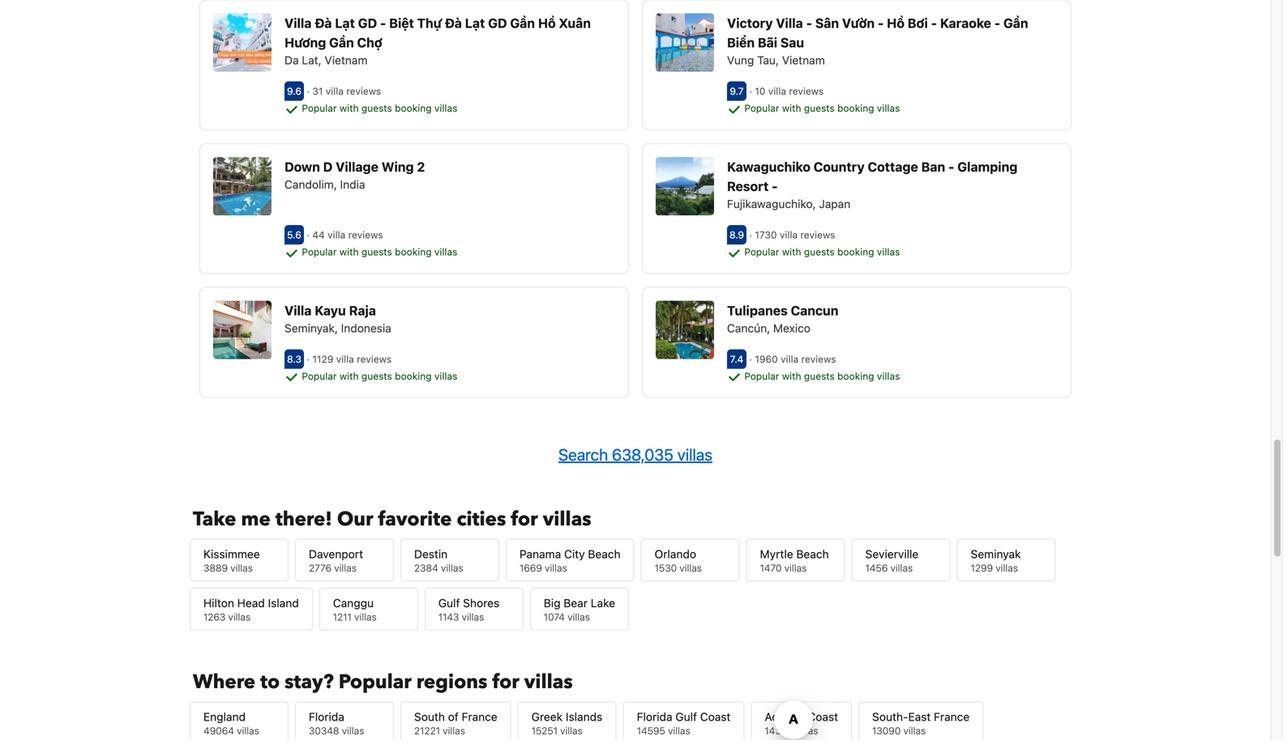 Task type: describe. For each thing, give the bounding box(es) containing it.
1470
[[760, 563, 782, 575]]

reviews down mexico
[[801, 354, 836, 365]]

india
[[340, 178, 365, 191]]

villa đà lạt gd - biệt thự đà lạt gd gần hồ xuân hương gần chợ link
[[285, 13, 615, 52]]

popular with guests booking villas down 8.3 1129 villa reviews on the left of the page
[[299, 371, 458, 382]]

44 villa reviews
[[310, 229, 386, 241]]

da
[[285, 54, 299, 67]]

scored 8.9 element
[[727, 225, 747, 245]]

scored 9.7 element
[[727, 82, 747, 101]]

south-
[[872, 711, 908, 724]]

villas inside the "davenport 2776 villas"
[[334, 563, 357, 575]]

villa đà lạt gd - biệt thự đà lạt gd gần hồ xuân hương gần chợ da lat, vietnam
[[285, 16, 591, 67]]

villas inside south of france 21221 villas
[[443, 726, 465, 737]]

cancun
[[791, 303, 839, 318]]

kissimmee
[[203, 548, 260, 562]]

reviews right 31
[[346, 86, 381, 97]]

glamping
[[958, 159, 1018, 175]]

with for đà
[[340, 103, 359, 114]]

- right karaoke
[[995, 16, 1001, 31]]

popular for villa kayu raja
[[302, 371, 337, 382]]

villas inside south-east france 13090 villas
[[904, 726, 926, 737]]

guests for hồ
[[804, 103, 835, 114]]

to
[[260, 670, 280, 696]]

9.6
[[287, 86, 302, 97]]

tulipanes cancun image
[[656, 301, 714, 359]]

with for villa
[[782, 103, 801, 114]]

1074
[[544, 612, 565, 623]]

big bear lake 1074 villas
[[544, 597, 615, 623]]

victory villa - sân vườn - hồ bơi - karaoke - gần biển bãi sau vung tau, vietnam
[[727, 16, 1029, 67]]

vietnam inside victory villa - sân vườn - hồ bơi - karaoke - gần biển bãi sau vung tau, vietnam
[[782, 54, 825, 67]]

49064
[[203, 726, 234, 737]]

thự
[[417, 16, 442, 31]]

from 5 reviews element for country
[[749, 229, 838, 241]]

vietnam inside villa đà lạt gd - biệt thự đà lạt gd gần hồ xuân hương gần chợ da lat, vietnam
[[325, 54, 368, 67]]

1263
[[203, 612, 226, 623]]

kawaguchiko country cottage ban - glamping resort - fujikawaguchiko, japan
[[727, 159, 1018, 211]]

5.6
[[287, 229, 301, 241]]

canggu 1211 villas
[[333, 597, 377, 623]]

booking for thự
[[395, 103, 432, 114]]

florida for gulf
[[637, 711, 673, 724]]

coast inside adriatic coast 14306 villas
[[808, 711, 838, 724]]

villa kayu raja seminyak, indonesia
[[285, 303, 391, 335]]

21221
[[414, 726, 440, 737]]

bãi
[[758, 35, 778, 50]]

villas inside destin 2384 villas
[[441, 563, 463, 575]]

13090
[[872, 726, 901, 737]]

1530
[[655, 563, 677, 575]]

villa right 44
[[328, 229, 346, 241]]

france for south-east france
[[934, 711, 970, 724]]

hồ inside villa đà lạt gd - biệt thự đà lạt gd gần hồ xuân hương gần chợ da lat, vietnam
[[538, 16, 556, 31]]

villas up tulipanes cancun link
[[877, 246, 900, 258]]

villas down tulipanes cancun link
[[877, 371, 900, 382]]

kissimmee 3889 villas
[[203, 548, 260, 575]]

resort
[[727, 179, 769, 194]]

indonesia
[[341, 322, 391, 335]]

hilton
[[203, 597, 234, 611]]

karaoke
[[940, 16, 992, 31]]

south-east france 13090 villas
[[872, 711, 970, 737]]

villas up villa kayu raja link
[[434, 246, 458, 258]]

victory villa - sân vườn - hồ bơi - karaoke - gần biển bãi sau link
[[727, 13, 1058, 52]]

guests for thự
[[361, 103, 392, 114]]

villa inside victory villa - sân vườn - hồ bơi - karaoke - gần biển bãi sau vung tau, vietnam
[[776, 16, 803, 31]]

from 5 reviews element for đà
[[307, 86, 384, 97]]

biển
[[727, 35, 755, 50]]

10
[[755, 86, 766, 97]]

hilton head island 1263 villas
[[203, 597, 299, 623]]

seminyak,
[[285, 322, 338, 335]]

villa right the 10
[[768, 86, 786, 97]]

east
[[908, 711, 931, 724]]

big
[[544, 597, 561, 611]]

reviews down indonesia
[[357, 354, 392, 365]]

wing
[[382, 159, 414, 175]]

villa right 1730
[[780, 229, 798, 241]]

take
[[193, 507, 236, 534]]

villas inside seminyak 1299 villas
[[996, 563, 1018, 575]]

popular for tulipanes cancun
[[745, 371, 779, 382]]

england 49064 villas
[[203, 711, 259, 737]]

2 đà from the left
[[445, 16, 462, 31]]

sevierville
[[866, 548, 919, 562]]

kayu
[[315, 303, 346, 318]]

mexico
[[773, 322, 811, 335]]

villas down villa kayu raja link
[[434, 371, 458, 382]]

booking for hồ
[[838, 103, 874, 114]]

tulipanes
[[727, 303, 788, 318]]

1 horizontal spatial gần
[[510, 16, 535, 31]]

villas up the city
[[543, 507, 592, 534]]

with for d
[[340, 246, 359, 258]]

cancún,
[[727, 322, 770, 335]]

2384
[[414, 563, 438, 575]]

booking for india
[[395, 246, 432, 258]]

1143
[[438, 612, 459, 623]]

popular with guests booking villas for thự
[[299, 103, 458, 114]]

florida gulf coast 14595 villas
[[637, 711, 731, 737]]

reviews right the 10
[[789, 86, 824, 97]]

regions
[[417, 670, 488, 696]]

- right ban
[[949, 159, 955, 175]]

raja
[[349, 303, 376, 318]]

kawaguchiko country cottage ban - glamping resort - image
[[656, 157, 714, 216]]

villa right 1129
[[336, 354, 354, 365]]

- right the vườn at the right top
[[878, 16, 884, 31]]

2776
[[309, 563, 332, 575]]

florida 30348 villas
[[309, 711, 364, 737]]

638,035
[[612, 446, 674, 465]]

down d village wing 2 image
[[213, 157, 272, 216]]

14595
[[637, 726, 665, 737]]

gulf shores 1143 villas
[[438, 597, 500, 623]]

villa right 1960
[[781, 354, 799, 365]]

44
[[312, 229, 325, 241]]

31
[[312, 86, 323, 97]]

with for cancun
[[782, 371, 801, 382]]

take me there! our favorite cities for villas
[[193, 507, 592, 534]]

1 lạt from the left
[[335, 16, 355, 31]]

village
[[336, 159, 379, 175]]

gulf inside 'florida gulf coast 14595 villas'
[[676, 711, 697, 724]]

guests for india
[[361, 246, 392, 258]]

popular for villa đà lạt gd - biệt thự đà lạt gd gần hồ xuân hương gần chợ
[[302, 103, 337, 114]]

villa for villa kayu raja
[[285, 303, 312, 318]]

0 vertical spatial for
[[511, 507, 538, 534]]

1669
[[520, 563, 542, 575]]

villas inside florida 30348 villas
[[342, 726, 364, 737]]

our
[[337, 507, 373, 534]]

kawaguchiko
[[727, 159, 811, 175]]

candolim,
[[285, 178, 337, 191]]

1960 villa reviews
[[752, 354, 839, 365]]

popular with guests booking villas down "1960 villa reviews"
[[742, 371, 900, 382]]

2
[[417, 159, 425, 175]]

guests down 8.3 1129 villa reviews on the left of the page
[[361, 371, 392, 382]]

canggu
[[333, 597, 374, 611]]

beach inside panama city beach 1669 villas
[[588, 548, 621, 562]]

scored 7.4 element
[[727, 350, 747, 369]]

davenport 2776 villas
[[309, 548, 363, 575]]

vườn
[[842, 16, 875, 31]]

england
[[203, 711, 246, 724]]

florida for 30348
[[309, 711, 344, 724]]

villas inside 'florida gulf coast 14595 villas'
[[668, 726, 691, 737]]

1129
[[312, 354, 333, 365]]

villas right 638,035
[[678, 446, 713, 465]]

villas inside canggu 1211 villas
[[354, 612, 377, 623]]

bơi
[[908, 16, 928, 31]]



Task type: locate. For each thing, give the bounding box(es) containing it.
with down "1960 villa reviews"
[[782, 371, 801, 382]]

0 horizontal spatial gần
[[329, 35, 354, 50]]

villas down bear
[[568, 612, 590, 623]]

france for south of france
[[462, 711, 498, 724]]

villa đà lạt gd - biệt thự đà lạt gd gần hồ xuân hương gần chợ image
[[213, 13, 272, 72]]

france inside south of france 21221 villas
[[462, 711, 498, 724]]

2 florida from the left
[[637, 711, 673, 724]]

1 vietnam from the left
[[325, 54, 368, 67]]

shores
[[463, 597, 500, 611]]

villas inside greek islands 15251 villas
[[560, 726, 583, 737]]

villas down adriatic
[[796, 726, 819, 737]]

sevierville 1456 villas
[[866, 548, 919, 575]]

booking down villa kayu raja link
[[395, 371, 432, 382]]

from 5 reviews element for cancun
[[749, 354, 839, 365]]

1 vertical spatial for
[[492, 670, 519, 696]]

with down 10 villa reviews
[[782, 103, 801, 114]]

florida inside florida 30348 villas
[[309, 711, 344, 724]]

popular down 1960
[[745, 371, 779, 382]]

1 coast from the left
[[700, 711, 731, 724]]

popular down 1129
[[302, 371, 337, 382]]

0 horizontal spatial coast
[[700, 711, 731, 724]]

for right regions
[[492, 670, 519, 696]]

booking up country
[[838, 103, 874, 114]]

favorite
[[378, 507, 452, 534]]

1 horizontal spatial gd
[[488, 16, 507, 31]]

2 coast from the left
[[808, 711, 838, 724]]

from 5 reviews element for villa
[[749, 86, 827, 97]]

from 5 reviews element containing 1730 villa reviews
[[749, 229, 838, 241]]

france inside south-east france 13090 villas
[[934, 711, 970, 724]]

lat,
[[302, 54, 322, 67]]

with down 8.9 1730 villa reviews
[[782, 246, 801, 258]]

villas inside gulf shores 1143 villas
[[462, 612, 484, 623]]

france right of
[[462, 711, 498, 724]]

14306
[[765, 726, 793, 737]]

2 gd from the left
[[488, 16, 507, 31]]

1 france from the left
[[462, 711, 498, 724]]

from 5 reviews element for kayu
[[307, 354, 394, 365]]

from 5 reviews element down the fujikawaguchiko,
[[749, 229, 838, 241]]

villa kayu raja link
[[285, 301, 615, 320]]

from 5 reviews element containing 44 villa reviews
[[307, 229, 386, 241]]

0 horizontal spatial đà
[[315, 16, 332, 31]]

1 horizontal spatial florida
[[637, 711, 673, 724]]

gần inside victory villa - sân vườn - hồ bơi - karaoke - gần biển bãi sau vung tau, vietnam
[[1004, 16, 1029, 31]]

greek
[[532, 711, 563, 724]]

gần
[[510, 16, 535, 31], [1004, 16, 1029, 31], [329, 35, 354, 50]]

villas down 'head'
[[228, 612, 251, 623]]

villas inside "big bear lake 1074 villas"
[[568, 612, 590, 623]]

villa up sau
[[776, 16, 803, 31]]

search
[[559, 446, 608, 465]]

lạt left the biệt
[[335, 16, 355, 31]]

1 gd from the left
[[358, 16, 377, 31]]

gulf
[[438, 597, 460, 611], [676, 711, 697, 724]]

from 5 reviews element for d
[[307, 229, 386, 241]]

1 horizontal spatial france
[[934, 711, 970, 724]]

from 5 reviews element containing 1129 villa reviews
[[307, 354, 394, 365]]

vung
[[727, 54, 754, 67]]

gần right karaoke
[[1004, 16, 1029, 31]]

from 5 reviews element
[[307, 86, 384, 97], [749, 86, 827, 97], [307, 229, 386, 241], [749, 229, 838, 241], [307, 354, 394, 365], [749, 354, 839, 365]]

where to stay? popular regions for villas
[[193, 670, 573, 696]]

15251
[[532, 726, 558, 737]]

0 horizontal spatial gd
[[358, 16, 377, 31]]

france right east
[[934, 711, 970, 724]]

fujikawaguchiko,
[[727, 197, 816, 211]]

villas down panama
[[545, 563, 567, 575]]

vietnam down sau
[[782, 54, 825, 67]]

reviews down japan
[[801, 229, 835, 241]]

gd
[[358, 16, 377, 31], [488, 16, 507, 31]]

coast left adriatic
[[700, 711, 731, 724]]

island
[[268, 597, 299, 611]]

guests down "1960 villa reviews"
[[804, 371, 835, 382]]

1211
[[333, 612, 352, 623]]

booking up 2
[[395, 103, 432, 114]]

myrtle
[[760, 548, 793, 562]]

florida up 30348
[[309, 711, 344, 724]]

with down 44 villa reviews
[[340, 246, 359, 258]]

2 horizontal spatial gần
[[1004, 16, 1029, 31]]

villas up down d village wing 2 link
[[434, 103, 458, 114]]

1 đà from the left
[[315, 16, 332, 31]]

seminyak 1299 villas
[[971, 548, 1021, 575]]

- left sân
[[806, 16, 812, 31]]

popular with guests booking villas down 10 villa reviews
[[742, 103, 900, 114]]

- inside villa đà lạt gd - biệt thự đà lạt gd gần hồ xuân hương gần chợ da lat, vietnam
[[380, 16, 386, 31]]

0 horizontal spatial beach
[[588, 548, 621, 562]]

villas down "shores"
[[462, 612, 484, 623]]

beach
[[588, 548, 621, 562], [796, 548, 829, 562]]

vietnam
[[325, 54, 368, 67], [782, 54, 825, 67]]

popular with guests booking villas down 8.9 1730 villa reviews
[[742, 246, 900, 258]]

scored 5.6 element
[[285, 225, 304, 245]]

villas down seminyak
[[996, 563, 1018, 575]]

0 horizontal spatial lạt
[[335, 16, 355, 31]]

head
[[237, 597, 265, 611]]

destin
[[414, 548, 448, 562]]

villas down sevierville at right bottom
[[891, 563, 913, 575]]

with down 8.3 1129 villa reviews on the left of the page
[[340, 371, 359, 382]]

popular for victory villa - sân vườn - hồ bơi - karaoke - gần biển bãi sau
[[745, 103, 779, 114]]

country
[[814, 159, 865, 175]]

1 vertical spatial gulf
[[676, 711, 697, 724]]

2 lạt from the left
[[465, 16, 485, 31]]

from 5 reviews element down mexico
[[749, 354, 839, 365]]

đà right thự
[[445, 16, 462, 31]]

30348
[[309, 726, 339, 737]]

1 horizontal spatial hồ
[[887, 16, 905, 31]]

- up the fujikawaguchiko,
[[772, 179, 778, 194]]

from 5 reviews element down indonesia
[[307, 354, 394, 365]]

coast right adriatic
[[808, 711, 838, 724]]

popular for down d village wing 2
[[302, 246, 337, 258]]

guests down 8.9 1730 villa reviews
[[804, 246, 835, 258]]

villas inside orlando 1530 villas
[[680, 563, 702, 575]]

from 5 reviews element containing 10 villa reviews
[[749, 86, 827, 97]]

scored 9.6 element
[[285, 82, 304, 101]]

villas down england at the left of the page
[[237, 726, 259, 737]]

villas inside the hilton head island 1263 villas
[[228, 612, 251, 623]]

- right the bơi
[[931, 16, 937, 31]]

gần left xuân
[[510, 16, 535, 31]]

8.3
[[287, 354, 302, 365]]

villas inside 'england 49064 villas'
[[237, 726, 259, 737]]

1 beach from the left
[[588, 548, 621, 562]]

1 horizontal spatial vietnam
[[782, 54, 825, 67]]

reviews
[[346, 86, 381, 97], [789, 86, 824, 97], [348, 229, 383, 241], [801, 229, 835, 241], [357, 354, 392, 365], [801, 354, 836, 365]]

popular for kawaguchiko country cottage ban - glamping resort -
[[745, 246, 779, 258]]

lạt right thự
[[465, 16, 485, 31]]

from 5 reviews element containing 1960 villa reviews
[[749, 354, 839, 365]]

from 5 reviews element containing 31 villa reviews
[[307, 86, 384, 97]]

villas
[[434, 103, 458, 114], [877, 103, 900, 114], [434, 246, 458, 258], [877, 246, 900, 258], [434, 371, 458, 382], [877, 371, 900, 382], [678, 446, 713, 465], [543, 507, 592, 534], [230, 563, 253, 575], [334, 563, 357, 575], [441, 563, 463, 575], [545, 563, 567, 575], [680, 563, 702, 575], [785, 563, 807, 575], [891, 563, 913, 575], [996, 563, 1018, 575], [228, 612, 251, 623], [354, 612, 377, 623], [462, 612, 484, 623], [568, 612, 590, 623], [524, 670, 573, 696], [237, 726, 259, 737], [342, 726, 364, 737], [443, 726, 465, 737], [560, 726, 583, 737], [668, 726, 691, 737], [796, 726, 819, 737], [904, 726, 926, 737]]

cottage
[[868, 159, 918, 175]]

villas up cottage
[[877, 103, 900, 114]]

seminyak
[[971, 548, 1021, 562]]

0 horizontal spatial hồ
[[538, 16, 556, 31]]

city
[[564, 548, 585, 562]]

for
[[511, 507, 538, 534], [492, 670, 519, 696]]

popular with guests booking villas for resort
[[742, 246, 900, 258]]

tau,
[[757, 54, 779, 67]]

beach inside myrtle beach 1470 villas
[[796, 548, 829, 562]]

guests down 9.6 31 villa reviews
[[361, 103, 392, 114]]

booking for resort
[[838, 246, 874, 258]]

where
[[193, 670, 255, 696]]

villa inside villa đà lạt gd - biệt thự đà lạt gd gần hồ xuân hương gần chợ da lat, vietnam
[[285, 16, 312, 31]]

1 horizontal spatial lạt
[[465, 16, 485, 31]]

destin 2384 villas
[[414, 548, 463, 575]]

1 horizontal spatial đà
[[445, 16, 462, 31]]

villas inside kissimmee 3889 villas
[[230, 563, 253, 575]]

there!
[[276, 507, 332, 534]]

stay?
[[285, 670, 334, 696]]

đà
[[315, 16, 332, 31], [445, 16, 462, 31]]

from 5 reviews element down 'india'
[[307, 229, 386, 241]]

villas up "greek"
[[524, 670, 573, 696]]

0 horizontal spatial france
[[462, 711, 498, 724]]

orlando 1530 villas
[[655, 548, 702, 575]]

gulf inside gulf shores 1143 villas
[[438, 597, 460, 611]]

1 florida from the left
[[309, 711, 344, 724]]

0 horizontal spatial vietnam
[[325, 54, 368, 67]]

villa kayu raja image
[[213, 301, 272, 359]]

with for kayu
[[340, 371, 359, 382]]

villas right 14595
[[668, 726, 691, 737]]

down d village wing 2 link
[[285, 157, 615, 177]]

scored 8.3 element
[[285, 350, 304, 369]]

coast
[[700, 711, 731, 724], [808, 711, 838, 724]]

popular with guests booking villas down 9.6 31 villa reviews
[[299, 103, 458, 114]]

villas down the destin
[[441, 563, 463, 575]]

villa up seminyak,
[[285, 303, 312, 318]]

- left the biệt
[[380, 16, 386, 31]]

popular with guests booking villas for hồ
[[742, 103, 900, 114]]

booking down "1960 villa reviews"
[[838, 371, 874, 382]]

with
[[340, 103, 359, 114], [782, 103, 801, 114], [340, 246, 359, 258], [782, 246, 801, 258], [340, 371, 359, 382], [782, 371, 801, 382]]

vietnam down chợ
[[325, 54, 368, 67]]

gd right thự
[[488, 16, 507, 31]]

villas down east
[[904, 726, 926, 737]]

villas down davenport
[[334, 563, 357, 575]]

villas inside sevierville 1456 villas
[[891, 563, 913, 575]]

hồ inside victory villa - sân vườn - hồ bơi - karaoke - gần biển bãi sau vung tau, vietnam
[[887, 16, 905, 31]]

8.3 1129 villa reviews
[[287, 354, 394, 365]]

kawaguchiko country cottage ban - glamping resort - link
[[727, 157, 1058, 196]]

10 villa reviews
[[752, 86, 827, 97]]

villas down of
[[443, 726, 465, 737]]

panama
[[520, 548, 561, 562]]

hồ left xuân
[[538, 16, 556, 31]]

sau
[[781, 35, 804, 50]]

sân
[[815, 16, 839, 31]]

of
[[448, 711, 459, 724]]

down d village wing 2 candolim, india
[[285, 159, 425, 191]]

1 hồ from the left
[[538, 16, 556, 31]]

beach right myrtle
[[796, 548, 829, 562]]

3889
[[203, 563, 228, 575]]

victory villa - sân vườn - hồ bơi - karaoke - gần biển bãi sau image
[[656, 13, 714, 72]]

hồ
[[538, 16, 556, 31], [887, 16, 905, 31]]

beach right the city
[[588, 548, 621, 562]]

popular down 1730
[[745, 246, 779, 258]]

biệt
[[389, 16, 414, 31]]

0 horizontal spatial florida
[[309, 711, 344, 724]]

1 horizontal spatial beach
[[796, 548, 829, 562]]

2 beach from the left
[[796, 548, 829, 562]]

villas down the islands
[[560, 726, 583, 737]]

islands
[[566, 711, 603, 724]]

villas inside myrtle beach 1470 villas
[[785, 563, 807, 575]]

villas right 30348
[[342, 726, 364, 737]]

tulipanes cancun link
[[727, 301, 1058, 320]]

for up panama
[[511, 507, 538, 534]]

2 france from the left
[[934, 711, 970, 724]]

guests down 10 villa reviews
[[804, 103, 835, 114]]

popular down the 10
[[745, 103, 779, 114]]

1 horizontal spatial coast
[[808, 711, 838, 724]]

0 vertical spatial gulf
[[438, 597, 460, 611]]

villa inside villa kayu raja seminyak, indonesia
[[285, 303, 312, 318]]

gd up chợ
[[358, 16, 377, 31]]

popular with guests booking villas for india
[[299, 246, 458, 258]]

lake
[[591, 597, 615, 611]]

from 5 reviews element down lat,
[[307, 86, 384, 97]]

villas down the canggu
[[354, 612, 377, 623]]

down
[[285, 159, 320, 175]]

south
[[414, 711, 445, 724]]

with down 9.6 31 villa reviews
[[340, 103, 359, 114]]

reviews right 44
[[348, 229, 383, 241]]

booking up villa kayu raja link
[[395, 246, 432, 258]]

with for country
[[782, 246, 801, 258]]

popular up florida 30348 villas
[[339, 670, 412, 696]]

1 horizontal spatial gulf
[[676, 711, 697, 724]]

-
[[380, 16, 386, 31], [806, 16, 812, 31], [878, 16, 884, 31], [931, 16, 937, 31], [995, 16, 1001, 31], [949, 159, 955, 175], [772, 179, 778, 194]]

villa for villa đà lạt gd - biệt thự đà lạt gd gần hồ xuân hương gần chợ
[[285, 16, 312, 31]]

villas inside adriatic coast 14306 villas
[[796, 726, 819, 737]]

guests for resort
[[804, 246, 835, 258]]

search 638,035 villas link
[[559, 446, 713, 465]]

villas inside panama city beach 1669 villas
[[545, 563, 567, 575]]

villas down myrtle
[[785, 563, 807, 575]]

hồ left the bơi
[[887, 16, 905, 31]]

8.9 1730 villa reviews
[[730, 229, 838, 241]]

villa right 31
[[326, 86, 344, 97]]

florida up 14595
[[637, 711, 673, 724]]

9.6 31 villa reviews
[[287, 86, 384, 97]]

me
[[241, 507, 271, 534]]

villas down kissimmee
[[230, 563, 253, 575]]

2 hồ from the left
[[887, 16, 905, 31]]

japan
[[819, 197, 851, 211]]

coast inside 'florida gulf coast 14595 villas'
[[700, 711, 731, 724]]

greek islands 15251 villas
[[532, 711, 603, 737]]

cities
[[457, 507, 506, 534]]

0 horizontal spatial gulf
[[438, 597, 460, 611]]

2 vietnam from the left
[[782, 54, 825, 67]]

7.4
[[730, 354, 744, 365]]

popular down 31
[[302, 103, 337, 114]]

victory
[[727, 16, 773, 31]]

florida inside 'florida gulf coast 14595 villas'
[[637, 711, 673, 724]]

d
[[323, 159, 333, 175]]

popular down 44
[[302, 246, 337, 258]]



Task type: vqa. For each thing, say whether or not it's contained in the screenshot.


